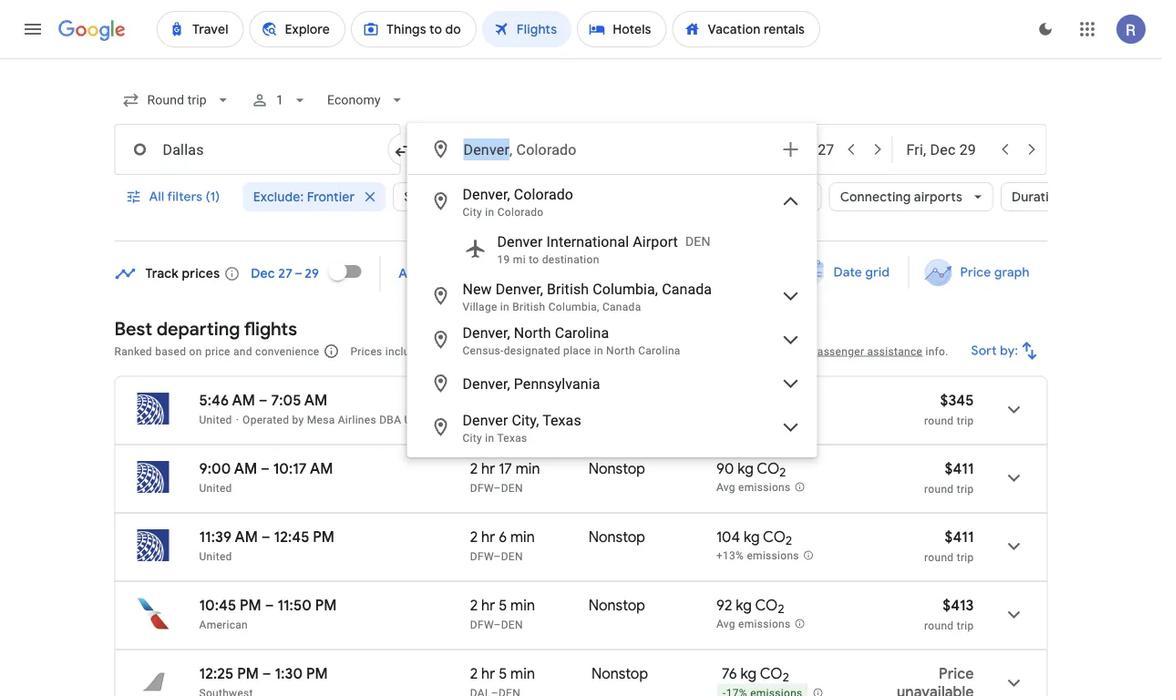 Task type: vqa. For each thing, say whether or not it's contained in the screenshot.
"9:00"
yes



Task type: locate. For each thing, give the bounding box(es) containing it.
emissions button
[[720, 175, 822, 219]]

texas down city,
[[498, 432, 528, 445]]

4 hr from the top
[[482, 597, 496, 615]]

3 dfw from the top
[[470, 550, 494, 563]]

– left 11:50 on the bottom
[[265, 597, 274, 615]]

kg inside 90 kg co 2
[[738, 460, 754, 478]]

trip inside the $413 round trip
[[957, 620, 975, 633]]

price for price
[[566, 189, 597, 205]]

grid
[[866, 265, 890, 281]]

emissions
[[731, 189, 791, 205]]

flight details. leaves dallas/fort worth international airport at 9:00 am on wednesday, december 27 and arrives at denver international airport at 10:17 am on wednesday, december 27. image
[[993, 457, 1037, 500]]

1 avg from the top
[[717, 482, 736, 495]]

am inside 11:39 am – 12:45 pm united
[[235, 528, 258, 547]]

0 horizontal spatial and
[[233, 345, 252, 358]]

0 vertical spatial carolina
[[555, 324, 610, 342]]

1 vertical spatial $411 round trip
[[925, 528, 975, 564]]

hr inside 2 hr 19 min dfw – den
[[482, 391, 496, 410]]

2 avg from the top
[[717, 619, 736, 631]]

any
[[399, 266, 423, 282]]

pm right 1:30 in the bottom of the page
[[306, 665, 328, 684]]

price
[[205, 345, 231, 358]]

trip inside $345 round trip
[[957, 415, 975, 427]]

4 dfw from the top
[[470, 619, 494, 632]]

$411 left flight details. leaves dallas/fort worth international airport at 9:00 am on wednesday, december 27 and arrives at denver international airport at 10:17 am on wednesday, december 27. icon
[[945, 460, 975, 478]]

Arrival time: 1:30 PM. text field
[[275, 665, 328, 684]]

north up denver, pennsylvania option
[[607, 345, 636, 358]]

avg emissions for 92
[[717, 619, 791, 631]]

19
[[498, 254, 510, 266], [499, 391, 513, 410]]

den down 6 on the left of the page
[[501, 550, 523, 563]]

price left graph
[[961, 265, 992, 281]]

2 vertical spatial price
[[940, 665, 975, 684]]

place
[[564, 345, 591, 358]]

denver inside 'denver international airport den 19 mi to destination'
[[498, 233, 543, 250]]

0 horizontal spatial 1
[[276, 93, 284, 108]]

pm
[[313, 528, 335, 547], [240, 597, 262, 615], [315, 597, 337, 615], [237, 665, 259, 684], [306, 665, 328, 684]]

None field
[[114, 84, 240, 117], [320, 84, 414, 117], [114, 84, 240, 117], [320, 84, 414, 117]]

2 down toggle nearby airports for denver city, texas icon
[[780, 465, 787, 481]]

2 $411 round trip from the top
[[925, 528, 975, 564]]

canada up denver, north carolina option
[[603, 301, 642, 314]]

best departing flights main content
[[114, 250, 1048, 697]]

adult.
[[563, 345, 592, 358]]

– inside 9:00 am – 10:17 am united
[[261, 460, 270, 478]]

emissions down 90 kg co 2
[[739, 482, 791, 495]]

in down bags
[[486, 206, 495, 219]]

colorado down the ‌, colorado
[[514, 186, 574, 203]]

2 down 2 hr 6 min dfw – den
[[470, 597, 478, 615]]

0 vertical spatial $411
[[945, 460, 975, 478]]

dfw inside 2 hr 17 min dfw – den
[[470, 482, 494, 495]]

co inside the 92 kg co 2
[[756, 597, 778, 615]]

min inside 2 hr 5 min dfw – den
[[511, 597, 535, 615]]

emissions down toggle nearby airports for denver, pennsylvania icon
[[747, 413, 800, 426]]

british up designated
[[513, 301, 546, 314]]

am up mesa
[[304, 391, 328, 410]]

kg
[[738, 460, 754, 478], [744, 528, 760, 547], [736, 597, 752, 615], [741, 665, 757, 684]]

denver, for north
[[463, 324, 511, 342]]

$411 round trip for 90
[[925, 460, 975, 496]]

united down 11:39
[[199, 550, 232, 563]]

2 inside 2 hr 6 min dfw – den
[[470, 528, 478, 547]]

total duration 2 hr 5 min. element for 92
[[470, 597, 589, 618]]

5 inside 2 hr 5 min dfw – den
[[499, 597, 507, 615]]

hr left 17
[[482, 460, 496, 478]]

1 $411 round trip from the top
[[925, 460, 975, 496]]

– inside 2 hr 6 min dfw – den
[[494, 550, 501, 563]]

411 US dollars text field
[[945, 460, 975, 478]]

co for 90
[[757, 460, 780, 478]]

min inside 2 hr 6 min dfw – den
[[511, 528, 535, 547]]

flight details. leaves dallas/fort worth international airport at 10:45 pm on wednesday, december 27 and arrives at denver international airport at 11:50 pm on wednesday, december 27. image
[[993, 593, 1037, 637]]

nonstop flight. element
[[589, 460, 646, 481], [589, 528, 646, 550], [589, 597, 646, 618], [592, 665, 649, 686]]

den inside 2 hr 6 min dfw – den
[[501, 550, 523, 563]]

None search field
[[114, 78, 1096, 458]]

date
[[834, 265, 863, 281]]

5 down 2 hr 6 min dfw – den
[[499, 597, 507, 615]]

co right 90
[[757, 460, 780, 478]]

price inside price graph button
[[961, 265, 992, 281]]

colorado right ‌,
[[517, 141, 577, 158]]

1 vertical spatial avg
[[717, 619, 736, 631]]

76 kg co 2
[[722, 665, 790, 686]]

co up "+13% emissions"
[[763, 528, 786, 547]]

denver, inside denver, colorado city in colorado
[[463, 186, 511, 203]]

4 trip from the top
[[957, 620, 975, 633]]

hr inside 2 hr 17 min dfw – den
[[482, 460, 496, 478]]

den for 2 hr 6 min
[[501, 550, 523, 563]]

den down total duration 2 hr 19 min. element
[[501, 414, 523, 426]]

90
[[717, 460, 735, 478]]

0 vertical spatial british
[[547, 280, 589, 298]]

total duration 2 hr 5 min. element down 2 hr 6 min dfw – den
[[470, 597, 589, 618]]

min right 6 on the left of the page
[[511, 528, 535, 547]]

2 vertical spatial colorado
[[498, 206, 544, 219]]

convenience
[[255, 345, 320, 358]]

2 and from the left
[[684, 345, 703, 358]]

1 vertical spatial 1
[[553, 345, 560, 358]]

leaves dallas/fort worth international airport at 11:39 am on wednesday, december 27 and arrives at denver international airport at 12:45 pm on wednesday, december 27. element
[[199, 528, 335, 547]]

min inside 2 hr 17 min dfw – den
[[516, 460, 541, 478]]

columbia, down denver international airport (den) option
[[593, 280, 659, 298]]

 image
[[236, 414, 239, 426]]

2 5 from the top
[[499, 665, 507, 684]]

– left 12:45
[[262, 528, 271, 547]]

in inside denver city, texas city in texas
[[486, 432, 495, 445]]

2 hr from the top
[[482, 460, 496, 478]]

emissions down 104 kg co 2
[[747, 550, 800, 563]]

in inside new denver, british columbia, canada village in british columbia, canada
[[501, 301, 510, 314]]

taxes
[[471, 345, 498, 358]]

0 vertical spatial avg
[[717, 482, 736, 495]]

by
[[292, 414, 304, 426]]

dec 27 – 29
[[251, 266, 319, 282]]

avg emissions down the 92 kg co 2
[[717, 619, 791, 631]]

avg emissions for 90
[[717, 482, 791, 495]]

min up city,
[[516, 391, 541, 410]]

1 trip from the top
[[957, 415, 975, 427]]

5 for 2 hr 5 min
[[499, 665, 507, 684]]

list box
[[408, 175, 817, 457]]

345 US dollars text field
[[941, 391, 975, 410]]

1 $411 from the top
[[945, 460, 975, 478]]

104 kg co 2
[[717, 528, 793, 549]]

1 vertical spatial columbia,
[[549, 301, 600, 314]]

denver, down mi
[[496, 280, 544, 298]]

kg up "+13% emissions"
[[744, 528, 760, 547]]

round down $411 text field on the bottom right of page
[[925, 483, 954, 496]]

co for 104
[[763, 528, 786, 547]]

colorado down bags
[[498, 206, 544, 219]]

on
[[189, 345, 202, 358]]

min for 2 hr 17 min
[[516, 460, 541, 478]]

airports
[[914, 189, 963, 205]]

1 vertical spatial carolina
[[639, 345, 681, 358]]

1 vertical spatial north
[[607, 345, 636, 358]]

sort by:
[[972, 343, 1019, 359]]

date grid button
[[787, 256, 905, 289]]

denver
[[498, 233, 543, 250], [463, 412, 508, 429]]

united right dba
[[405, 414, 438, 426]]

– inside 11:39 am – 12:45 pm united
[[262, 528, 271, 547]]

hr down 2 hr 6 min dfw – den
[[482, 597, 496, 615]]

in
[[486, 206, 495, 219], [501, 301, 510, 314], [594, 345, 604, 358], [486, 432, 495, 445]]

trip
[[957, 415, 975, 427], [957, 483, 975, 496], [957, 551, 975, 564], [957, 620, 975, 633]]

trip down $413
[[957, 620, 975, 633]]

2 up "+13% emissions"
[[786, 534, 793, 549]]

1 horizontal spatial carolina
[[639, 345, 681, 358]]

0 vertical spatial 19
[[498, 254, 510, 266]]

3 trip from the top
[[957, 551, 975, 564]]

min right 17
[[516, 460, 541, 478]]

1 dfw from the top
[[470, 414, 494, 426]]

passenger assistance button
[[811, 345, 923, 358]]

hr left 6 on the left of the page
[[482, 528, 496, 547]]

co
[[757, 460, 780, 478], [763, 528, 786, 547], [756, 597, 778, 615], [760, 665, 783, 684]]

frontier
[[307, 189, 355, 205]]

0 horizontal spatial texas
[[498, 432, 528, 445]]

1 vertical spatial denver
[[463, 412, 508, 429]]

pm for 11:50
[[315, 597, 337, 615]]

in right village
[[501, 301, 510, 314]]

1 horizontal spatial north
[[607, 345, 636, 358]]

trip down 411 us dollars text box
[[957, 551, 975, 564]]

carolina right optional at the right
[[639, 345, 681, 358]]

co inside 104 kg co 2
[[763, 528, 786, 547]]

kg inside 76 kg co 2
[[741, 665, 757, 684]]

– up '2 hr 5 min'
[[494, 619, 501, 632]]

– down 17
[[494, 482, 501, 495]]

and right charges
[[684, 345, 703, 358]]

Return text field
[[907, 125, 991, 174]]

min inside 2 hr 19 min dfw – den
[[516, 391, 541, 410]]

denver, north carolina option
[[408, 318, 817, 362]]

toggle nearby airports for new denver, british columbia, canada image
[[780, 285, 802, 307]]

1 vertical spatial avg emissions
[[717, 619, 791, 631]]

0 vertical spatial 5
[[499, 597, 507, 615]]

1 hr from the top
[[482, 391, 496, 410]]

0 vertical spatial denver
[[498, 233, 543, 250]]

den inside 2 hr 19 min dfw – den
[[501, 414, 523, 426]]

den inside 2 hr 5 min dfw – den
[[501, 619, 523, 632]]

united for 12:45
[[199, 550, 232, 563]]

– left 10:17
[[261, 460, 270, 478]]

denver up mi
[[498, 233, 543, 250]]

1 vertical spatial total duration 2 hr 5 min. element
[[470, 665, 592, 686]]

in down 2 hr 19 min dfw – den
[[486, 432, 495, 445]]

0 vertical spatial colorado
[[517, 141, 577, 158]]

co right '92'
[[756, 597, 778, 615]]

Arrival time: 11:50 PM. text field
[[278, 597, 337, 615]]

– left city,
[[494, 414, 501, 426]]

dfw for 2 hr 5 min
[[470, 619, 494, 632]]

– inside 2 hr 17 min dfw – den
[[494, 482, 501, 495]]

2 round from the top
[[925, 483, 954, 496]]

1 5 from the top
[[499, 597, 507, 615]]

denver, down ‌,
[[463, 186, 511, 203]]

round inside the $413 round trip
[[925, 620, 954, 633]]

0 vertical spatial texas
[[543, 412, 582, 429]]

graph
[[995, 265, 1030, 281]]

19 up city,
[[499, 391, 513, 410]]

toggle nearby airports for denver, pennsylvania image
[[780, 373, 802, 395]]

$411 left "flight details. leaves dallas/fort worth international airport at 11:39 am on wednesday, december 27 and arrives at denver international airport at 12:45 pm on wednesday, december 27." icon
[[945, 528, 975, 547]]

any dates
[[399, 266, 460, 282]]

2 left 17
[[470, 460, 478, 478]]

city
[[463, 206, 483, 219], [463, 432, 483, 445]]

hr inside 2 hr 6 min dfw – den
[[482, 528, 496, 547]]

north
[[514, 324, 552, 342], [607, 345, 636, 358]]

am for 7:05
[[232, 391, 255, 410]]

min for 2 hr 19 min
[[516, 391, 541, 410]]

1 horizontal spatial and
[[684, 345, 703, 358]]

hr up denver city, texas city in texas
[[482, 391, 496, 410]]

nonstop
[[589, 460, 646, 478], [589, 528, 646, 547], [589, 597, 646, 615], [592, 665, 649, 684]]

2
[[470, 391, 478, 410], [470, 460, 478, 478], [780, 465, 787, 481], [470, 528, 478, 547], [786, 534, 793, 549], [470, 597, 478, 615], [778, 602, 785, 618], [470, 665, 478, 684], [783, 671, 790, 686]]

– down 6 on the left of the page
[[494, 550, 501, 563]]

1 round from the top
[[925, 415, 954, 427]]

dfw down total duration 2 hr 6 min. element
[[470, 550, 494, 563]]

0 vertical spatial avg emissions
[[717, 482, 791, 495]]

pennsylvania
[[514, 375, 601, 393]]

2 avg emissions from the top
[[717, 619, 791, 631]]

None text field
[[114, 124, 401, 175]]

trip down $345 text box
[[957, 415, 975, 427]]

denver, north carolina census-designated place in north carolina
[[463, 324, 681, 358]]

none search field containing ‌, colorado
[[114, 78, 1096, 458]]

round down $345 text box
[[925, 415, 954, 427]]

denver, pennsylvania option
[[408, 362, 817, 406]]

den up '2 hr 5 min'
[[501, 619, 523, 632]]

0 vertical spatial total duration 2 hr 5 min. element
[[470, 597, 589, 618]]

price left flight details. leaves dallas love field airport at 12:25 pm on wednesday, december 27 and arrives at denver international airport at 1:30 pm on wednesday, december 27. image on the right bottom of page
[[940, 665, 975, 684]]

2 $411 from the top
[[945, 528, 975, 547]]

columbia,
[[593, 280, 659, 298], [549, 301, 600, 314]]

carolina up place
[[555, 324, 610, 342]]

charges
[[641, 345, 681, 358]]

Departure text field
[[753, 125, 837, 174]]

dfw inside 2 hr 5 min dfw – den
[[470, 619, 494, 632]]

fees
[[511, 345, 533, 358]]

1 vertical spatial price
[[961, 265, 992, 281]]

pm for 1:30
[[306, 665, 328, 684]]

required
[[426, 345, 468, 358]]

united down 9:00
[[199, 482, 232, 495]]

ranked based on price and convenience
[[114, 345, 320, 358]]

10:45
[[199, 597, 236, 615]]

british down the destination at the top of page
[[547, 280, 589, 298]]

dfw inside 2 hr 19 min dfw – den
[[470, 414, 494, 426]]

hr down 2 hr 5 min dfw – den
[[482, 665, 496, 684]]

0 vertical spatial 1
[[276, 93, 284, 108]]

learn more about ranking image
[[323, 343, 340, 360]]

1 vertical spatial $411
[[945, 528, 975, 547]]

kg inside 104 kg co 2
[[744, 528, 760, 547]]

2 city from the top
[[463, 432, 483, 445]]

round for 92
[[925, 620, 954, 633]]

denver inside denver city, texas city in texas
[[463, 412, 508, 429]]

0 horizontal spatial british
[[513, 301, 546, 314]]

price inside price popup button
[[566, 189, 597, 205]]

list box containing denver, colorado
[[408, 175, 817, 457]]

0 vertical spatial city
[[463, 206, 483, 219]]

– left 1:30 in the bottom of the page
[[263, 665, 272, 684]]

kg inside the 92 kg co 2
[[736, 597, 752, 615]]

co inside 76 kg co 2
[[760, 665, 783, 684]]

min for 2 hr 5 min
[[511, 597, 535, 615]]

2 right 76
[[783, 671, 790, 686]]

co inside 90 kg co 2
[[757, 460, 780, 478]]

Departure time: 5:46 AM. text field
[[199, 391, 255, 410]]

and right price
[[233, 345, 252, 358]]

am right 11:39
[[235, 528, 258, 547]]

denver, down the "taxes"
[[463, 375, 511, 393]]

find the best price region
[[114, 250, 1048, 304]]

12:45
[[274, 528, 310, 547]]

den right airport
[[686, 234, 711, 249]]

den down 17
[[501, 482, 523, 495]]

hr
[[482, 391, 496, 410], [482, 460, 496, 478], [482, 528, 496, 547], [482, 597, 496, 615], [482, 665, 496, 684]]

avg down 90
[[717, 482, 736, 495]]

passenger
[[811, 345, 865, 358]]

hr for 2 hr 17 min
[[482, 460, 496, 478]]

2 total duration 2 hr 5 min. element from the top
[[470, 665, 592, 686]]

and
[[233, 345, 252, 358], [684, 345, 703, 358]]

5 for 2 hr 5 min dfw – den
[[499, 597, 507, 615]]

– up operated
[[259, 391, 268, 410]]

den inside 2 hr 17 min dfw – den
[[501, 482, 523, 495]]

3 hr from the top
[[482, 528, 496, 547]]

$411 for 104
[[945, 528, 975, 547]]

am right '5:46' in the left of the page
[[232, 391, 255, 410]]

1 vertical spatial british
[[513, 301, 546, 314]]

avg for 90
[[717, 482, 736, 495]]

denver,
[[463, 186, 511, 203], [496, 280, 544, 298], [463, 324, 511, 342], [463, 375, 511, 393]]

am
[[232, 391, 255, 410], [304, 391, 328, 410], [234, 460, 257, 478], [310, 460, 333, 478], [235, 528, 258, 547]]

dfw inside 2 hr 6 min dfw – den
[[470, 550, 494, 563]]

united inside 11:39 am – 12:45 pm united
[[199, 550, 232, 563]]

united inside 9:00 am – 10:17 am united
[[199, 482, 232, 495]]

1 total duration 2 hr 5 min. element from the top
[[470, 597, 589, 618]]

2 dfw from the top
[[470, 482, 494, 495]]

$411 round trip
[[925, 460, 975, 496], [925, 528, 975, 564]]

colorado
[[517, 141, 577, 158], [514, 186, 574, 203], [498, 206, 544, 219]]

411 US dollars text field
[[945, 528, 975, 547]]

avg down '92'
[[717, 619, 736, 631]]

kg right 90
[[738, 460, 754, 478]]

by:
[[1001, 343, 1019, 359]]

1 vertical spatial 5
[[499, 665, 507, 684]]

19 inside 'denver international airport den 19 mi to destination'
[[498, 254, 510, 266]]

in right place
[[594, 345, 604, 358]]

village
[[463, 301, 498, 314]]

hr inside 2 hr 5 min dfw – den
[[482, 597, 496, 615]]

19 left mi
[[498, 254, 510, 266]]

price graph button
[[913, 256, 1045, 289]]

2 up express
[[470, 391, 478, 410]]

0 horizontal spatial north
[[514, 324, 552, 342]]

co right 76
[[760, 665, 783, 684]]

2 inside 2 hr 19 min dfw – den
[[470, 391, 478, 410]]

based
[[155, 345, 186, 358]]

1 vertical spatial canada
[[603, 301, 642, 314]]

hr for 2 hr 19 min
[[482, 391, 496, 410]]

dfw left city,
[[470, 414, 494, 426]]

Arrival time: 10:17 AM. text field
[[273, 460, 333, 478]]

trip for 90
[[957, 483, 975, 496]]

price inside price unavailable
[[940, 665, 975, 684]]

1 horizontal spatial 1
[[553, 345, 560, 358]]

filters
[[167, 189, 203, 205]]

avg emissions down 90 kg co 2
[[717, 482, 791, 495]]

2 left 6 on the left of the page
[[470, 528, 478, 547]]

1 city from the top
[[463, 206, 483, 219]]

4 round from the top
[[925, 620, 954, 633]]

canada down airport
[[662, 280, 712, 298]]

dfw for 2 hr 17 min
[[470, 482, 494, 495]]

nonstop for 5
[[589, 597, 646, 615]]

express
[[441, 414, 481, 426]]

census-
[[463, 345, 504, 358]]

2 trip from the top
[[957, 483, 975, 496]]

price for price graph
[[961, 265, 992, 281]]

dfw up '2 hr 5 min'
[[470, 619, 494, 632]]

3 round from the top
[[925, 551, 954, 564]]

united
[[199, 414, 232, 426], [405, 414, 438, 426], [199, 482, 232, 495], [199, 550, 232, 563]]

0 vertical spatial canada
[[662, 280, 712, 298]]

am right 9:00
[[234, 460, 257, 478]]

pm inside 11:39 am – 12:45 pm united
[[313, 528, 335, 547]]

ranked
[[114, 345, 152, 358]]

$411 round trip up 413 us dollars text field at right
[[925, 528, 975, 564]]

north up designated
[[514, 324, 552, 342]]

denver, inside denver, north carolina census-designated place in north carolina
[[463, 324, 511, 342]]

‌, colorado
[[510, 141, 577, 158]]

total duration 2 hr 5 min. element down 2 hr 5 min dfw – den
[[470, 665, 592, 686]]

dfw down total duration 2 hr 17 min. element
[[470, 482, 494, 495]]

airport
[[633, 233, 679, 250]]

1 vertical spatial colorado
[[514, 186, 574, 203]]

flight details. leaves dallas/fort worth international airport at 5:46 am on wednesday, december 27 and arrives at denver international airport at 7:05 am on wednesday, december 27. image
[[993, 388, 1037, 432]]

0 vertical spatial $411 round trip
[[925, 460, 975, 496]]

co for 76
[[760, 665, 783, 684]]

total duration 2 hr 5 min. element
[[470, 597, 589, 618], [470, 665, 592, 686]]

1 avg emissions from the top
[[717, 482, 791, 495]]

city inside denver, colorado city in colorado
[[463, 206, 483, 219]]

round inside $345 round trip
[[925, 415, 954, 427]]

0 vertical spatial price
[[566, 189, 597, 205]]

$345 round trip
[[925, 391, 975, 427]]

Where else? text field
[[463, 128, 769, 171]]

1 vertical spatial 19
[[499, 391, 513, 410]]

1 vertical spatial texas
[[498, 432, 528, 445]]

0 horizontal spatial carolina
[[555, 324, 610, 342]]

0 horizontal spatial canada
[[603, 301, 642, 314]]

kg for 76
[[741, 665, 757, 684]]

1 vertical spatial city
[[463, 432, 483, 445]]

den
[[686, 234, 711, 249], [501, 414, 523, 426], [501, 482, 523, 495], [501, 550, 523, 563], [501, 619, 523, 632]]

kg right '92'
[[736, 597, 752, 615]]

trip down $411 text field on the bottom right of page
[[957, 483, 975, 496]]



Task type: describe. For each thing, give the bounding box(es) containing it.
connecting airports button
[[829, 175, 994, 219]]

pm right the 12:25
[[237, 665, 259, 684]]

united down '5:46' in the left of the page
[[199, 414, 232, 426]]

destination
[[542, 254, 600, 266]]

colorado for denver, colorado city in colorado
[[514, 186, 574, 203]]

denver city, texas option
[[408, 406, 817, 450]]

den for 2 hr 19 min
[[501, 414, 523, 426]]

min for 2 hr 6 min
[[511, 528, 535, 547]]

Departure time: 9:00 AM. text field
[[199, 460, 257, 478]]

flight details. leaves dallas love field airport at 12:25 pm on wednesday, december 27 and arrives at denver international airport at 1:30 pm on wednesday, december 27. image
[[993, 662, 1037, 697]]

duration button
[[1001, 175, 1096, 219]]

optional
[[595, 345, 638, 358]]

mesa
[[307, 414, 335, 426]]

exclude: frontier button
[[242, 175, 386, 219]]

track prices
[[145, 266, 220, 282]]

enter your destination dialog
[[407, 123, 818, 458]]

2 hr 17 min dfw – den
[[470, 460, 541, 495]]

den for 2 hr 5 min
[[501, 619, 523, 632]]

colorado for ‌, colorado
[[517, 141, 577, 158]]

all
[[149, 189, 164, 205]]

11:39
[[199, 528, 232, 547]]

denver, colorado city in colorado
[[463, 186, 574, 219]]

2 inside the 92 kg co 2
[[778, 602, 785, 618]]

denver international airport (den) option
[[408, 223, 817, 275]]

Arrival time: 12:45 PM. text field
[[274, 528, 335, 547]]

Departure time: 10:45 PM. text field
[[199, 597, 262, 615]]

1:30
[[275, 665, 303, 684]]

denver for city,
[[463, 412, 508, 429]]

– inside 10:45 pm – 11:50 pm american
[[265, 597, 274, 615]]

92 kg co 2
[[717, 597, 785, 618]]

total duration 2 hr 17 min. element
[[470, 460, 589, 481]]

am for 12:45
[[235, 528, 258, 547]]

1 inside best departing flights main content
[[553, 345, 560, 358]]

denver for international
[[498, 233, 543, 250]]

12:25 pm – 1:30 pm
[[199, 665, 328, 684]]

destination, select multiple airports image
[[780, 139, 802, 161]]

am for 10:17
[[234, 460, 257, 478]]

7:05
[[271, 391, 301, 410]]

6
[[499, 528, 507, 547]]

round for 104
[[925, 551, 954, 564]]

1 button
[[243, 78, 316, 122]]

include
[[386, 345, 423, 358]]

1 inside 1 popup button
[[276, 93, 284, 108]]

92
[[717, 597, 733, 615]]

2 hr 5 min
[[470, 665, 535, 684]]

+
[[501, 345, 508, 358]]

5 hr from the top
[[482, 665, 496, 684]]

min down 2 hr 5 min dfw – den
[[511, 665, 535, 684]]

denver, pennsylvania
[[463, 375, 601, 393]]

9:00
[[199, 460, 231, 478]]

2 inside 90 kg co 2
[[780, 465, 787, 481]]

swap origin and destination. image
[[394, 139, 415, 161]]

kg for 92
[[736, 597, 752, 615]]

2 inside 2 hr 5 min dfw – den
[[470, 597, 478, 615]]

toggle nearby airports for denver, north carolina image
[[780, 329, 802, 351]]

toggle nearby airports for denver, colorado image
[[780, 191, 802, 213]]

den inside 'denver international airport den 19 mi to destination'
[[686, 234, 711, 249]]

– inside 2 hr 5 min dfw – den
[[494, 619, 501, 632]]

stops
[[404, 189, 438, 205]]

am right 10:17
[[310, 460, 333, 478]]

best
[[114, 317, 152, 341]]

all filters (1) button
[[114, 175, 235, 219]]

nonstop flight. element for 6
[[589, 528, 646, 550]]

2 inside 104 kg co 2
[[786, 534, 793, 549]]

1 horizontal spatial canada
[[662, 280, 712, 298]]

2 inside 76 kg co 2
[[783, 671, 790, 686]]

connecting airports
[[840, 189, 963, 205]]

+28% emissions button
[[711, 392, 814, 430]]

nonstop for 17
[[589, 460, 646, 478]]

dba
[[380, 414, 402, 426]]

1 horizontal spatial british
[[547, 280, 589, 298]]

emissions inside popup button
[[747, 413, 800, 426]]

price button
[[555, 182, 628, 212]]

price for price unavailable
[[940, 665, 975, 684]]

to
[[529, 254, 539, 266]]

nonstop flight. element for 17
[[589, 460, 646, 481]]

leaves dallas/fort worth international airport at 9:00 am on wednesday, december 27 and arrives at denver international airport at 10:17 am on wednesday, december 27. element
[[199, 460, 333, 478]]

apply.
[[778, 345, 808, 358]]

denver, for pennsylvania
[[463, 375, 511, 393]]

trip for 92
[[957, 620, 975, 633]]

5:46 am – 7:05 am
[[199, 391, 328, 410]]

sort by: button
[[965, 329, 1048, 373]]

prices
[[182, 266, 220, 282]]

$411 round trip for 104
[[925, 528, 975, 564]]

kg for 90
[[738, 460, 754, 478]]

11:39 am – 12:45 pm united
[[199, 528, 335, 563]]

all filters (1)
[[149, 189, 220, 205]]

2 down 2 hr 5 min dfw – den
[[470, 665, 478, 684]]

denver city, texas city in texas
[[463, 412, 582, 445]]

90 kg co 2
[[717, 460, 787, 481]]

none text field inside search box
[[114, 124, 401, 175]]

dfw for 2 hr 19 min
[[470, 414, 494, 426]]

+28% emissions
[[717, 413, 800, 426]]

toggle nearby airports for denver city, texas image
[[780, 417, 802, 439]]

nonstop flight. element for 5
[[589, 597, 646, 618]]

1 and from the left
[[233, 345, 252, 358]]

– inside 2 hr 19 min dfw – den
[[494, 414, 501, 426]]

main menu image
[[22, 18, 44, 40]]

trip for 104
[[957, 551, 975, 564]]

airlines
[[338, 414, 377, 426]]

total duration 2 hr 19 min. element
[[470, 391, 589, 413]]

learn more about tracked prices image
[[224, 266, 240, 282]]

2 inside 2 hr 17 min dfw – den
[[470, 460, 478, 478]]

12:25
[[199, 665, 234, 684]]

17
[[499, 460, 513, 478]]

united for 10:17
[[199, 482, 232, 495]]

total duration 2 hr 5 min. element for 76
[[470, 665, 592, 686]]

dates
[[426, 266, 460, 282]]

united for airlines
[[405, 414, 438, 426]]

pm for 12:45
[[313, 528, 335, 547]]

new denver, british columbia, canada option
[[408, 275, 817, 318]]

dfw for 2 hr 6 min
[[470, 550, 494, 563]]

track
[[145, 266, 179, 282]]

exclude:
[[253, 189, 303, 205]]

list box inside enter your destination dialog
[[408, 175, 817, 457]]

Departure time: 12:25 PM. text field
[[199, 665, 259, 684]]

0 vertical spatial columbia,
[[593, 280, 659, 298]]

1 horizontal spatial texas
[[543, 412, 582, 429]]

price graph
[[961, 265, 1030, 281]]

emissions for 92
[[739, 619, 791, 631]]

optional charges and
[[595, 345, 706, 358]]

$413 round trip
[[925, 597, 975, 633]]

flights
[[244, 317, 297, 341]]

co for 92
[[756, 597, 778, 615]]

in inside denver, colorado city in colorado
[[486, 206, 495, 219]]

2 hr 19 min dfw – den
[[470, 391, 541, 426]]

leaves dallas love field airport at 12:25 pm on wednesday, december 27 and arrives at denver international airport at 1:30 pm on wednesday, december 27. element
[[199, 665, 328, 684]]

leaves dallas/fort worth international airport at 10:45 pm on wednesday, december 27 and arrives at denver international airport at 11:50 pm on wednesday, december 27. element
[[199, 597, 337, 615]]

sort
[[972, 343, 998, 359]]

(1)
[[206, 189, 220, 205]]

operated by mesa airlines dba united express
[[243, 414, 481, 426]]

city,
[[512, 412, 539, 429]]

Arrival time: 7:05 AM. text field
[[271, 391, 328, 410]]

denver, for colorado
[[463, 186, 511, 203]]

may apply. passenger assistance
[[750, 345, 923, 358]]

city inside denver city, texas city in texas
[[463, 432, 483, 445]]

in inside denver, north carolina census-designated place in north carolina
[[594, 345, 604, 358]]

may
[[753, 345, 775, 358]]

mi
[[513, 254, 526, 266]]

denver, inside new denver, british columbia, canada village in british columbia, canada
[[496, 280, 544, 298]]

total duration 2 hr 6 min. element
[[470, 528, 589, 550]]

for
[[536, 345, 550, 358]]

bags
[[487, 189, 517, 205]]

emissions for 104
[[747, 550, 800, 563]]

10:45 pm – 11:50 pm american
[[199, 597, 337, 632]]

19 inside 2 hr 19 min dfw – den
[[499, 391, 513, 410]]

stops button
[[393, 175, 469, 219]]

round for 90
[[925, 483, 954, 496]]

loading results progress bar
[[0, 58, 1163, 62]]

change appearance image
[[1024, 7, 1068, 51]]

Departure time: 11:39 AM. text field
[[199, 528, 258, 547]]

best departing flights
[[114, 317, 297, 341]]

10:17
[[273, 460, 307, 478]]

0 vertical spatial north
[[514, 324, 552, 342]]

denver, colorado option
[[408, 180, 817, 223]]

nonstop for 6
[[589, 528, 646, 547]]

prices
[[351, 345, 383, 358]]

unavailable
[[897, 683, 975, 697]]

bags button
[[476, 182, 548, 212]]

operated
[[243, 414, 289, 426]]

kg for 104
[[744, 528, 760, 547]]

designated
[[504, 345, 561, 358]]

avg for 92
[[717, 619, 736, 631]]

flight details. leaves dallas/fort worth international airport at 11:39 am on wednesday, december 27 and arrives at denver international airport at 12:45 pm on wednesday, december 27. image
[[993, 525, 1037, 569]]

$411 for 90
[[945, 460, 975, 478]]

den for 2 hr 17 min
[[501, 482, 523, 495]]

27 – 29
[[279, 266, 319, 282]]

denver international airport den 19 mi to destination
[[498, 233, 711, 266]]

leaves dallas/fort worth international airport at 5:46 am on wednesday, december 27 and arrives at denver international airport at 7:05 am on wednesday, december 27. element
[[199, 391, 328, 410]]

hr for 2 hr 6 min
[[482, 528, 496, 547]]

104
[[717, 528, 741, 547]]

pm right the 10:45
[[240, 597, 262, 615]]

emissions for 90
[[739, 482, 791, 495]]

+13% emissions
[[717, 550, 800, 563]]

hr for 2 hr 5 min
[[482, 597, 496, 615]]

413 US dollars text field
[[943, 597, 975, 615]]



